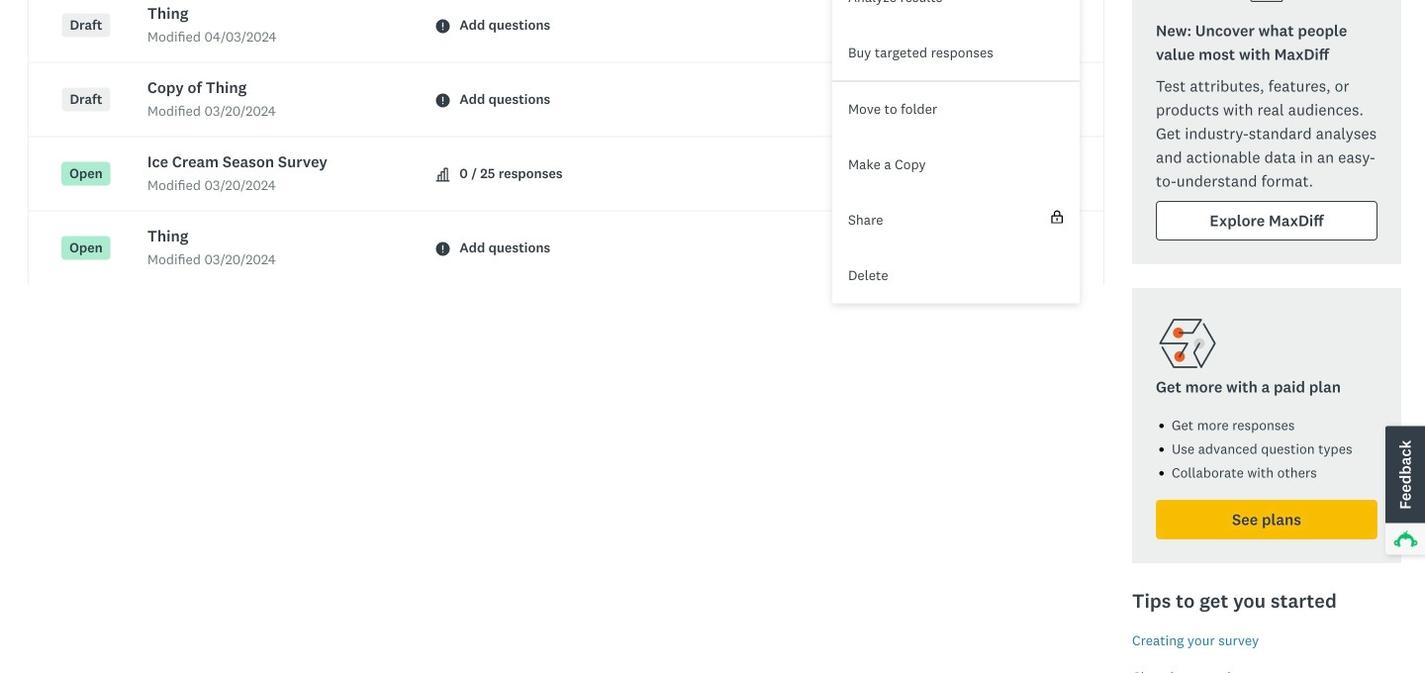 Task type: locate. For each thing, give the bounding box(es) containing it.
response count image
[[436, 168, 450, 182], [436, 168, 450, 182]]

2 vertical spatial warning image
[[436, 242, 450, 256]]

1 warning image from the top
[[436, 19, 450, 33]]

this is a paid feature image
[[1052, 210, 1063, 223]]

0 vertical spatial warning image
[[436, 19, 450, 33]]

warning image
[[436, 19, 450, 33], [436, 94, 450, 107], [436, 242, 450, 256]]

response based pricing icon image
[[1156, 312, 1220, 375]]

this is a paid feature image
[[1051, 210, 1064, 223]]

1 vertical spatial warning image
[[436, 94, 450, 107]]



Task type: vqa. For each thing, say whether or not it's contained in the screenshot.
help icon
no



Task type: describe. For each thing, give the bounding box(es) containing it.
3 warning image from the top
[[436, 242, 450, 256]]

2 warning image from the top
[[436, 94, 450, 107]]

max diff icon image
[[1243, 0, 1291, 7]]



